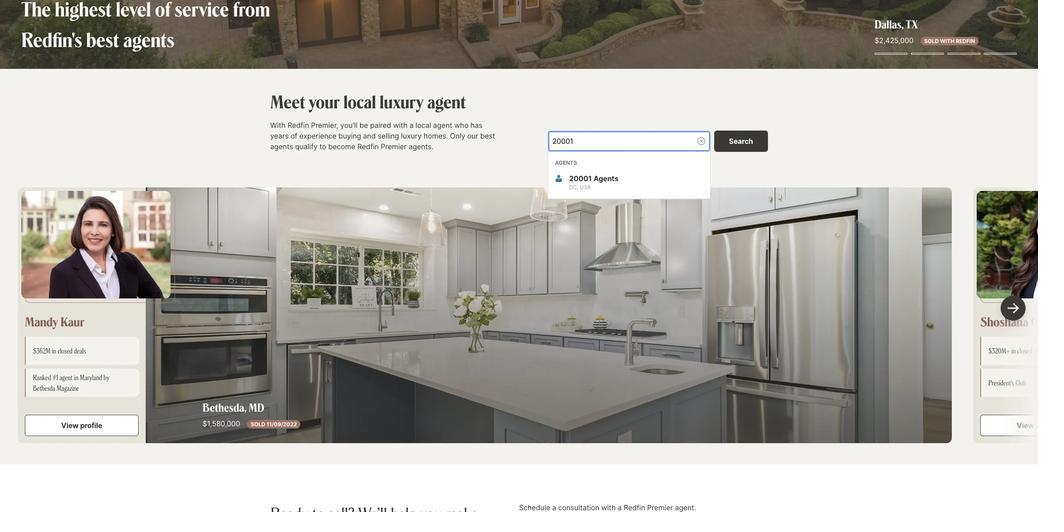 Task type: locate. For each thing, give the bounding box(es) containing it.
0 vertical spatial sold
[[925, 38, 939, 44]]

sold for dallas, tx
[[925, 38, 939, 44]]

selling
[[378, 132, 399, 141]]

1 vertical spatial best
[[480, 132, 495, 141]]

best right our
[[480, 132, 495, 141]]

agent right #1
[[60, 373, 73, 382]]

in right $320m+
[[1012, 347, 1016, 356]]

1 vertical spatial agents
[[594, 174, 619, 183]]

0 horizontal spatial view
[[61, 421, 79, 430]]

20001 agents link
[[569, 174, 684, 183]]

mandy kaur
[[25, 314, 84, 330]]

in
[[52, 347, 56, 356], [1012, 347, 1016, 356], [74, 373, 78, 382]]

bethesda,
[[203, 400, 246, 415]]

$320m+ in closed de
[[989, 347, 1038, 356]]

premier inside with redfin premier, you'll be paired with a local agent who has years of experience buying and selling luxury homes. only our best agents qualify to become redfin premier agents.
[[381, 142, 407, 151]]

bethesda
[[33, 384, 55, 393]]

$320m+
[[989, 347, 1010, 356]]

1 vertical spatial with
[[602, 503, 616, 512]]

0 vertical spatial luxury
[[380, 90, 424, 113]]

with
[[270, 121, 286, 130]]

agent up "who"
[[427, 90, 466, 113]]

of right the level
[[155, 0, 171, 22]]

p
[[1036, 421, 1038, 430]]

sold left with
[[925, 38, 939, 44]]

a right the schedule
[[552, 503, 556, 512]]

0 vertical spatial redfin
[[288, 121, 309, 130]]

0 horizontal spatial best
[[86, 26, 119, 52]]

the highest level of service from redfin's best agents
[[21, 0, 270, 52]]

of right years
[[291, 132, 298, 141]]

1 horizontal spatial redfin
[[357, 142, 379, 151]]

1 horizontal spatial view
[[1017, 421, 1034, 430]]

agents inside the highest level of service from redfin's best agents
[[123, 26, 174, 52]]

local up be
[[344, 90, 376, 113]]

0 horizontal spatial sold
[[251, 421, 265, 428]]

1 vertical spatial agents
[[270, 142, 293, 151]]

1 vertical spatial luxury
[[401, 132, 422, 141]]

1 horizontal spatial premier
[[647, 503, 673, 512]]

0 horizontal spatial local
[[344, 90, 376, 113]]

homes.
[[424, 132, 448, 141]]

premier left agent.
[[647, 503, 673, 512]]

0 vertical spatial local
[[344, 90, 376, 113]]

0 vertical spatial with
[[393, 121, 408, 130]]

1 horizontal spatial closed
[[1018, 347, 1032, 356]]

redfin
[[288, 121, 309, 130], [357, 142, 379, 151], [624, 503, 645, 512]]

premier,
[[311, 121, 339, 130]]

in right $362m
[[52, 347, 56, 356]]

2 vertical spatial redfin
[[624, 503, 645, 512]]

0 vertical spatial of
[[155, 0, 171, 22]]

agents right the 20001
[[594, 174, 619, 183]]

2 closed from the left
[[1018, 347, 1032, 356]]

ranked
[[33, 373, 51, 382]]

agents up the 20001
[[555, 160, 577, 166]]

0 horizontal spatial premier
[[381, 142, 407, 151]]

1 vertical spatial sold
[[251, 421, 265, 428]]

local up homes.
[[416, 121, 431, 130]]

view left p
[[1017, 421, 1034, 430]]

1 horizontal spatial sold
[[925, 38, 939, 44]]

agents down the level
[[123, 26, 174, 52]]

1 horizontal spatial in
[[74, 373, 78, 382]]

agent
[[427, 90, 466, 113], [433, 121, 452, 130], [60, 373, 73, 382]]

sold
[[925, 38, 939, 44], [251, 421, 265, 428]]

a right consultation
[[618, 503, 622, 512]]

agents down years
[[270, 142, 293, 151]]

mandy kaur image
[[21, 191, 171, 298]]

magazine
[[57, 384, 79, 393]]

view profile
[[61, 421, 102, 430]]

1 closed from the left
[[58, 347, 72, 356]]

sold for bethesda, md
[[251, 421, 265, 428]]

a up "agents." in the top of the page
[[410, 121, 414, 130]]

$362m
[[33, 347, 50, 356]]

to
[[320, 142, 326, 151]]

1 vertical spatial local
[[416, 121, 431, 130]]

luxury up "agents." in the top of the page
[[401, 132, 422, 141]]

2 horizontal spatial in
[[1012, 347, 1016, 356]]

experience
[[300, 132, 337, 141]]

0 horizontal spatial with
[[393, 121, 408, 130]]

1 vertical spatial redfin
[[357, 142, 379, 151]]

in up magazine
[[74, 373, 78, 382]]

local
[[344, 90, 376, 113], [416, 121, 431, 130]]

#1
[[52, 373, 58, 382]]

closed for g
[[1018, 347, 1032, 356]]

in for shoshana
[[1012, 347, 1016, 356]]

best down highest
[[86, 26, 119, 52]]

2 view from the left
[[1017, 421, 1034, 430]]

luxury up paired at the left of the page
[[380, 90, 424, 113]]

premier down selling
[[381, 142, 407, 151]]

1 horizontal spatial of
[[291, 132, 298, 141]]

view left the profile
[[61, 421, 79, 430]]

0 horizontal spatial agents
[[555, 160, 577, 166]]

local inside with redfin premier, you'll be paired with a local agent who has years of experience buying and selling luxury homes. only our best agents qualify to become redfin premier agents.
[[416, 121, 431, 130]]

view inside button
[[61, 421, 79, 430]]

kaur
[[61, 314, 84, 330]]

closed left de
[[1018, 347, 1032, 356]]

with inside with redfin premier, you'll be paired with a local agent who has years of experience buying and selling luxury homes. only our best agents qualify to become redfin premier agents.
[[393, 121, 408, 130]]

clear input button
[[698, 137, 706, 145]]

in for mandy
[[52, 347, 56, 356]]

agent inside ranked #1 agent in maryland by bethesda magazine
[[60, 373, 73, 382]]

1 view from the left
[[61, 421, 79, 430]]

next image
[[1003, 298, 1024, 319]]

luxury
[[380, 90, 424, 113], [401, 132, 422, 141]]

who
[[454, 121, 469, 130]]

redfin
[[956, 38, 975, 44]]

with up selling
[[393, 121, 408, 130]]

0 vertical spatial agents
[[123, 26, 174, 52]]

by
[[104, 373, 109, 382]]

$1,580,000
[[203, 420, 240, 428]]

1 horizontal spatial best
[[480, 132, 495, 141]]

best
[[86, 26, 119, 52], [480, 132, 495, 141]]

a
[[410, 121, 414, 130], [552, 503, 556, 512], [618, 503, 622, 512]]

agents.
[[409, 142, 434, 151]]

closed
[[58, 347, 72, 356], [1018, 347, 1032, 356]]

0 horizontal spatial in
[[52, 347, 56, 356]]

closed left deals
[[58, 347, 72, 356]]

a inside with redfin premier, you'll be paired with a local agent who has years of experience buying and selling luxury homes. only our best agents qualify to become redfin premier agents.
[[410, 121, 414, 130]]

club
[[1016, 379, 1026, 388]]

redfin's
[[21, 26, 82, 52]]

1 vertical spatial agent
[[433, 121, 452, 130]]

0 horizontal spatial a
[[410, 121, 414, 130]]

0 vertical spatial premier
[[381, 142, 407, 151]]

view inside 'button'
[[1017, 421, 1034, 430]]

0 horizontal spatial agents
[[123, 26, 174, 52]]

of
[[155, 0, 171, 22], [291, 132, 298, 141]]

search
[[729, 137, 753, 146]]

shoshana
[[981, 314, 1029, 330]]

sold with redfin
[[925, 38, 975, 44]]

agents
[[123, 26, 174, 52], [270, 142, 293, 151]]

search input image
[[698, 137, 706, 145]]

with right consultation
[[602, 503, 616, 512]]

deals
[[74, 347, 86, 356]]

2 horizontal spatial redfin
[[624, 503, 645, 512]]

0 horizontal spatial of
[[155, 0, 171, 22]]

your
[[309, 90, 340, 113]]

1 horizontal spatial with
[[602, 503, 616, 512]]

1 horizontal spatial agents
[[594, 174, 619, 183]]

in inside ranked #1 agent in maryland by bethesda magazine
[[74, 373, 78, 382]]

closed for kaur
[[58, 347, 72, 356]]

with
[[393, 121, 408, 130], [602, 503, 616, 512]]

search button
[[715, 131, 768, 152]]

0 horizontal spatial closed
[[58, 347, 72, 356]]

1 horizontal spatial agents
[[270, 142, 293, 151]]

premier
[[381, 142, 407, 151], [647, 503, 673, 512]]

mandy
[[25, 314, 58, 330]]

agent up homes.
[[433, 121, 452, 130]]

agents
[[555, 160, 577, 166], [594, 174, 619, 183]]

1 horizontal spatial local
[[416, 121, 431, 130]]

view for kaur
[[61, 421, 79, 430]]

1 vertical spatial of
[[291, 132, 298, 141]]

view
[[61, 421, 79, 430], [1017, 421, 1034, 430]]

0 vertical spatial best
[[86, 26, 119, 52]]

dallas,
[[875, 17, 904, 31]]

sold down md
[[251, 421, 265, 428]]

2 vertical spatial agent
[[60, 373, 73, 382]]

has
[[471, 121, 483, 130]]



Task type: describe. For each thing, give the bounding box(es) containing it.
view p
[[1017, 421, 1038, 430]]

$362m in closed deals
[[33, 347, 86, 356]]

from
[[233, 0, 270, 22]]

become
[[328, 142, 355, 151]]

schedule a consultation with a redfin premier agent.
[[519, 503, 696, 512]]

only
[[450, 132, 465, 141]]

sold 11/09/2022
[[251, 421, 297, 428]]

1 horizontal spatial a
[[552, 503, 556, 512]]

shoshana g
[[981, 314, 1038, 330]]

dc,
[[569, 184, 579, 191]]

2 horizontal spatial a
[[618, 503, 622, 512]]

be
[[360, 121, 368, 130]]

luxury inside with redfin premier, you'll be paired with a local agent who has years of experience buying and selling luxury homes. only our best agents qualify to become redfin premier agents.
[[401, 132, 422, 141]]

paired
[[370, 121, 391, 130]]

tx
[[906, 17, 918, 31]]

$2,425,000
[[875, 36, 914, 45]]

best inside the highest level of service from redfin's best agents
[[86, 26, 119, 52]]

our
[[467, 132, 478, 141]]

mandy kaur link
[[25, 314, 84, 330]]

view p button
[[981, 415, 1038, 436]]

1 vertical spatial premier
[[647, 503, 673, 512]]

years
[[270, 132, 289, 141]]

view profile button
[[25, 415, 139, 436]]

and
[[363, 132, 376, 141]]

schedule
[[519, 503, 550, 512]]

president's
[[989, 379, 1014, 388]]

0 vertical spatial agents
[[555, 160, 577, 166]]

0 horizontal spatial redfin
[[288, 121, 309, 130]]

11/09/2022
[[267, 421, 297, 428]]

20001 agents dc, usa
[[569, 174, 619, 191]]

of inside the highest level of service from redfin's best agents
[[155, 0, 171, 22]]

shoshana g link
[[981, 314, 1038, 330]]

de
[[1034, 347, 1038, 356]]

agents inside 20001 agents dc, usa
[[594, 174, 619, 183]]

dallas, tx
[[875, 17, 918, 31]]

qualify
[[295, 142, 318, 151]]

Find an agent in your area search field
[[548, 131, 711, 152]]

with redfin premier, you'll be paired with a local agent who has years of experience buying and selling luxury homes. only our best agents qualify to become redfin premier agents.
[[270, 121, 495, 151]]

meet
[[270, 90, 305, 113]]

0 vertical spatial agent
[[427, 90, 466, 113]]

agent inside with redfin premier, you'll be paired with a local agent who has years of experience buying and selling luxury homes. only our best agents qualify to become redfin premier agents.
[[433, 121, 452, 130]]

consultation
[[558, 503, 600, 512]]

meet your local luxury agent
[[270, 90, 466, 113]]

with
[[940, 38, 955, 44]]

you'll
[[341, 121, 358, 130]]

md
[[249, 400, 264, 415]]

usa
[[580, 184, 591, 191]]

the
[[21, 0, 51, 22]]

agents inside with redfin premier, you'll be paired with a local agent who has years of experience buying and selling luxury homes. only our best agents qualify to become redfin premier agents.
[[270, 142, 293, 151]]

g
[[1031, 314, 1038, 330]]

best inside with redfin premier, you'll be paired with a local agent who has years of experience buying and selling luxury homes. only our best agents qualify to become redfin premier agents.
[[480, 132, 495, 141]]

view for g
[[1017, 421, 1034, 430]]

of inside with redfin premier, you'll be paired with a local agent who has years of experience buying and selling luxury homes. only our best agents qualify to become redfin premier agents.
[[291, 132, 298, 141]]

20001
[[569, 174, 592, 183]]

agent.
[[675, 503, 696, 512]]

profile
[[80, 421, 102, 430]]

ranked #1 agent in maryland by bethesda magazine
[[33, 373, 109, 393]]

highest
[[55, 0, 112, 22]]

bethesda, md
[[203, 400, 264, 415]]

president's club
[[989, 379, 1026, 388]]

level
[[116, 0, 151, 22]]

service
[[175, 0, 229, 22]]

maryland
[[80, 373, 102, 382]]

buying
[[339, 132, 361, 141]]



Task type: vqa. For each thing, say whether or not it's contained in the screenshot.
the 20001 Agents DC, USA
yes



